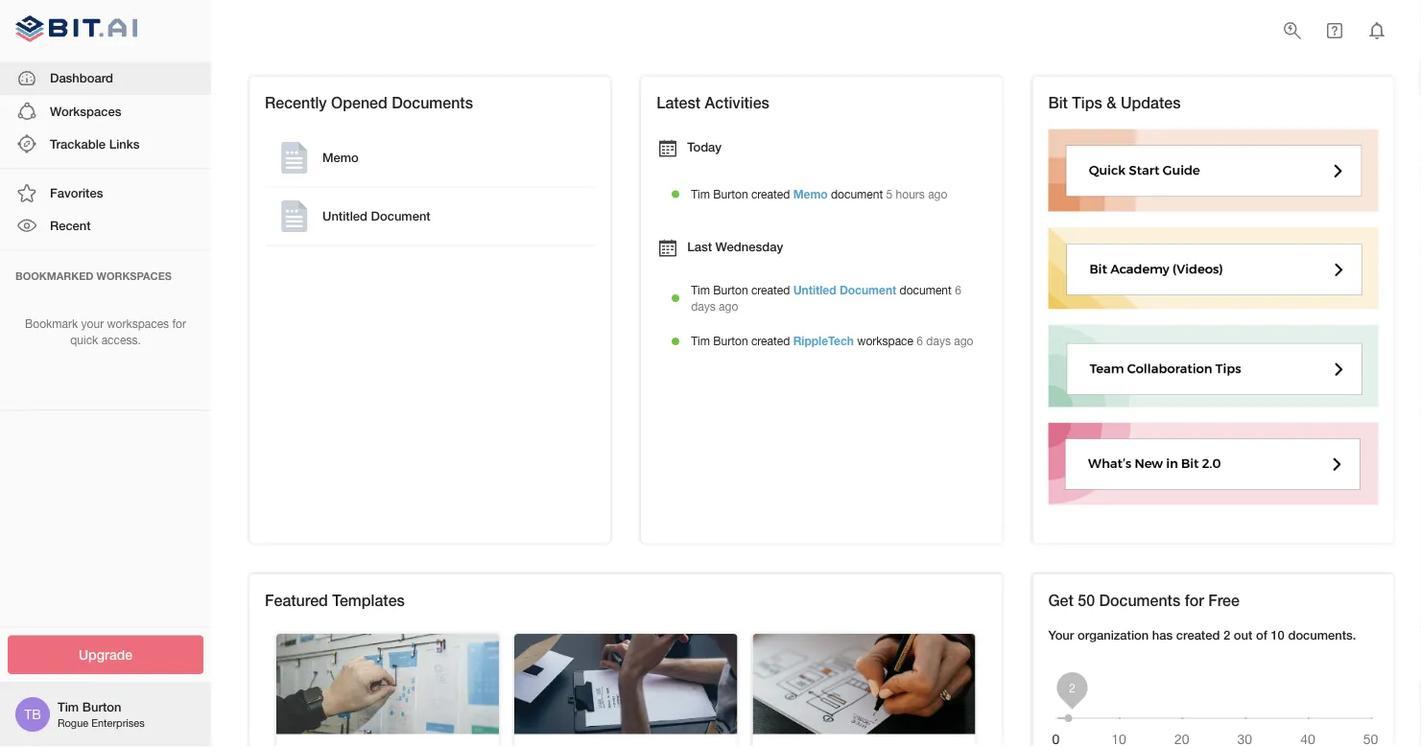 Task type: describe. For each thing, give the bounding box(es) containing it.
bookmark your workspaces for quick access.
[[25, 317, 186, 347]]

wednesday
[[715, 239, 783, 254]]

last wednesday
[[687, 239, 783, 254]]

1 vertical spatial memo
[[793, 187, 828, 201]]

burton for tim burton created untitled document document
[[713, 283, 748, 297]]

quick
[[70, 333, 98, 347]]

documents for 50
[[1099, 591, 1180, 609]]

updates
[[1121, 94, 1181, 112]]

1 vertical spatial days
[[926, 334, 951, 348]]

tim for tim burton created rippletech workspace 6 days ago
[[691, 334, 710, 348]]

created left 2
[[1176, 627, 1220, 642]]

favorites button
[[0, 177, 211, 210]]

recently
[[265, 94, 327, 112]]

dashboard
[[50, 71, 113, 85]]

tim burton created untitled document document
[[691, 283, 952, 297]]

recently opened documents
[[265, 94, 473, 112]]

untitled document link for tim burton
[[793, 283, 896, 297]]

1 vertical spatial 6
[[917, 334, 923, 348]]

hours
[[896, 187, 925, 201]]

1 vertical spatial memo link
[[793, 187, 828, 201]]

burton for tim burton created rippletech workspace 6 days ago
[[713, 334, 748, 348]]

1 horizontal spatial document
[[900, 283, 952, 297]]

latest activities
[[656, 94, 769, 112]]

has
[[1152, 627, 1173, 642]]

bit
[[1048, 94, 1068, 112]]

1 horizontal spatial document
[[839, 283, 896, 297]]

trackable links
[[50, 136, 140, 151]]

workspaces button
[[0, 95, 211, 128]]

links
[[109, 136, 140, 151]]

bookmark
[[25, 317, 78, 331]]

0 vertical spatial untitled
[[322, 208, 367, 223]]

1 vertical spatial untitled
[[793, 283, 836, 297]]

free
[[1208, 591, 1240, 609]]

2
[[1223, 627, 1230, 642]]

bit tips & updates
[[1048, 94, 1181, 112]]

design feedback image
[[276, 634, 499, 735]]

your organization has created 2 out of 10 documents.
[[1048, 627, 1356, 642]]

upgrade button
[[8, 636, 203, 675]]

documents for opened
[[392, 94, 473, 112]]

tim burton created memo document 5 hours ago
[[691, 187, 947, 201]]

0 horizontal spatial memo link
[[269, 133, 591, 183]]

days inside 6 days ago
[[691, 300, 716, 313]]

50
[[1078, 591, 1095, 609]]

rippletech
[[793, 334, 854, 348]]

0 vertical spatial document
[[371, 208, 431, 223]]

6 days ago
[[691, 283, 961, 313]]

bookmarked workspaces
[[15, 270, 172, 282]]



Task type: locate. For each thing, give the bounding box(es) containing it.
0 vertical spatial for
[[172, 317, 186, 331]]

ago for tim burton created rippletech workspace 6 days ago
[[954, 334, 973, 348]]

days right workspace
[[926, 334, 951, 348]]

memo left 5
[[793, 187, 828, 201]]

created for memo
[[751, 187, 790, 201]]

2 horizontal spatial ago
[[954, 334, 973, 348]]

get
[[1048, 591, 1073, 609]]

burton
[[713, 187, 748, 201], [713, 283, 748, 297], [713, 334, 748, 348], [82, 700, 121, 715]]

for for documents
[[1185, 591, 1204, 609]]

for inside "bookmark your workspaces for quick access."
[[172, 317, 186, 331]]

tim
[[691, 187, 710, 201], [691, 283, 710, 297], [691, 334, 710, 348], [58, 700, 79, 715]]

upgrade
[[79, 647, 132, 663]]

1 horizontal spatial memo link
[[793, 187, 828, 201]]

🎨 ux testing checklist image
[[514, 634, 737, 735]]

recent button
[[0, 210, 211, 242]]

10
[[1271, 627, 1285, 642]]

burton up last wednesday
[[713, 187, 748, 201]]

1 horizontal spatial for
[[1185, 591, 1204, 609]]

burton for tim burton rogue enterprises
[[82, 700, 121, 715]]

burton inside tim burton rogue enterprises
[[82, 700, 121, 715]]

created
[[751, 187, 790, 201], [751, 283, 790, 297], [751, 334, 790, 348], [1176, 627, 1220, 642]]

1 horizontal spatial documents
[[1099, 591, 1180, 609]]

opened
[[331, 94, 387, 112]]

tb
[[24, 707, 41, 723]]

featured
[[265, 591, 328, 609]]

🎨 ux test session notes image
[[753, 634, 975, 735]]

out
[[1234, 627, 1252, 642]]

1 vertical spatial ago
[[719, 300, 738, 313]]

untitled document
[[322, 208, 431, 223]]

for
[[172, 317, 186, 331], [1185, 591, 1204, 609]]

created for rippletech
[[751, 334, 790, 348]]

1 vertical spatial document
[[900, 283, 952, 297]]

burton left rippletech on the right top of the page
[[713, 334, 748, 348]]

ago right hours
[[928, 187, 947, 201]]

last
[[687, 239, 712, 254]]

1 horizontal spatial untitled document link
[[793, 283, 896, 297]]

templates
[[332, 591, 405, 609]]

featured templates
[[265, 591, 405, 609]]

favorites
[[50, 185, 103, 200]]

ago right workspace
[[954, 334, 973, 348]]

access.
[[101, 333, 141, 347]]

0 horizontal spatial days
[[691, 300, 716, 313]]

burton down last wednesday
[[713, 283, 748, 297]]

burton up enterprises
[[82, 700, 121, 715]]

dashboard button
[[0, 62, 211, 95]]

tim burton rogue enterprises
[[58, 700, 145, 730]]

trackable
[[50, 136, 106, 151]]

0 vertical spatial ago
[[928, 187, 947, 201]]

0 horizontal spatial untitled
[[322, 208, 367, 223]]

untitled document link for recently opened documents
[[269, 191, 591, 241]]

ago
[[928, 187, 947, 201], [719, 300, 738, 313], [954, 334, 973, 348]]

1 horizontal spatial untitled
[[793, 283, 836, 297]]

get 50 documents for free
[[1048, 591, 1240, 609]]

documents up has
[[1099, 591, 1180, 609]]

6
[[955, 283, 961, 297], [917, 334, 923, 348]]

memo inside "link"
[[322, 150, 359, 165]]

1 horizontal spatial days
[[926, 334, 951, 348]]

0 vertical spatial memo link
[[269, 133, 591, 183]]

latest
[[656, 94, 701, 112]]

documents
[[392, 94, 473, 112], [1099, 591, 1180, 609]]

documents right opened at top left
[[392, 94, 473, 112]]

today
[[687, 140, 722, 154]]

your
[[81, 317, 104, 331]]

ago for tim burton created memo document 5 hours ago
[[928, 187, 947, 201]]

5
[[886, 187, 893, 201]]

1 horizontal spatial ago
[[928, 187, 947, 201]]

0 horizontal spatial document
[[371, 208, 431, 223]]

trackable links button
[[0, 128, 211, 160]]

0 horizontal spatial for
[[172, 317, 186, 331]]

2 vertical spatial ago
[[954, 334, 973, 348]]

your
[[1048, 627, 1074, 642]]

0 vertical spatial days
[[691, 300, 716, 313]]

burton for tim burton created memo document 5 hours ago
[[713, 187, 748, 201]]

documents.
[[1288, 627, 1356, 642]]

of
[[1256, 627, 1267, 642]]

created for untitled
[[751, 283, 790, 297]]

tips
[[1072, 94, 1102, 112]]

tim burton created rippletech workspace 6 days ago
[[691, 334, 973, 348]]

for for workspaces
[[172, 317, 186, 331]]

created down wednesday on the top of page
[[751, 283, 790, 297]]

created left rippletech on the right top of the page
[[751, 334, 790, 348]]

1 vertical spatial untitled document link
[[793, 283, 896, 297]]

workspaces
[[96, 270, 172, 282]]

1 vertical spatial for
[[1185, 591, 1204, 609]]

workspaces
[[107, 317, 169, 331]]

for left free
[[1185, 591, 1204, 609]]

tim for tim burton created untitled document document
[[691, 283, 710, 297]]

ago inside 6 days ago
[[719, 300, 738, 313]]

workspaces
[[50, 103, 121, 118]]

memo link up untitled document at the left top of page
[[269, 133, 591, 183]]

created up wednesday on the top of page
[[751, 187, 790, 201]]

1 horizontal spatial memo
[[793, 187, 828, 201]]

0 horizontal spatial document
[[831, 187, 883, 201]]

memo link left 5
[[793, 187, 828, 201]]

1 vertical spatial documents
[[1099, 591, 1180, 609]]

0 horizontal spatial documents
[[392, 94, 473, 112]]

6 inside 6 days ago
[[955, 283, 961, 297]]

document up workspace
[[900, 283, 952, 297]]

1 vertical spatial document
[[839, 283, 896, 297]]

0 vertical spatial document
[[831, 187, 883, 201]]

bookmarked
[[15, 270, 94, 282]]

for right workspaces
[[172, 317, 186, 331]]

0 vertical spatial 6
[[955, 283, 961, 297]]

&
[[1106, 94, 1116, 112]]

0 horizontal spatial 6
[[917, 334, 923, 348]]

memo link
[[269, 133, 591, 183], [793, 187, 828, 201]]

rippletech link
[[793, 334, 854, 348]]

enterprises
[[91, 717, 145, 730]]

days down last
[[691, 300, 716, 313]]

rogue
[[58, 717, 88, 730]]

workspace
[[857, 334, 913, 348]]

0 vertical spatial documents
[[392, 94, 473, 112]]

tim inside tim burton rogue enterprises
[[58, 700, 79, 715]]

ago down last wednesday
[[719, 300, 738, 313]]

0 vertical spatial untitled document link
[[269, 191, 591, 241]]

recent
[[50, 218, 91, 233]]

document
[[831, 187, 883, 201], [900, 283, 952, 297]]

document
[[371, 208, 431, 223], [839, 283, 896, 297]]

0 horizontal spatial memo
[[322, 150, 359, 165]]

tim for tim burton rogue enterprises
[[58, 700, 79, 715]]

0 horizontal spatial ago
[[719, 300, 738, 313]]

tim for tim burton created memo document 5 hours ago
[[691, 187, 710, 201]]

0 horizontal spatial untitled document link
[[269, 191, 591, 241]]

untitled
[[322, 208, 367, 223], [793, 283, 836, 297]]

1 horizontal spatial 6
[[955, 283, 961, 297]]

untitled document link
[[269, 191, 591, 241], [793, 283, 896, 297]]

days
[[691, 300, 716, 313], [926, 334, 951, 348]]

document left 5
[[831, 187, 883, 201]]

organization
[[1078, 627, 1149, 642]]

activities
[[705, 94, 769, 112]]

0 vertical spatial memo
[[322, 150, 359, 165]]

memo down opened at top left
[[322, 150, 359, 165]]

memo
[[322, 150, 359, 165], [793, 187, 828, 201]]



Task type: vqa. For each thing, say whether or not it's contained in the screenshot.
the top to
no



